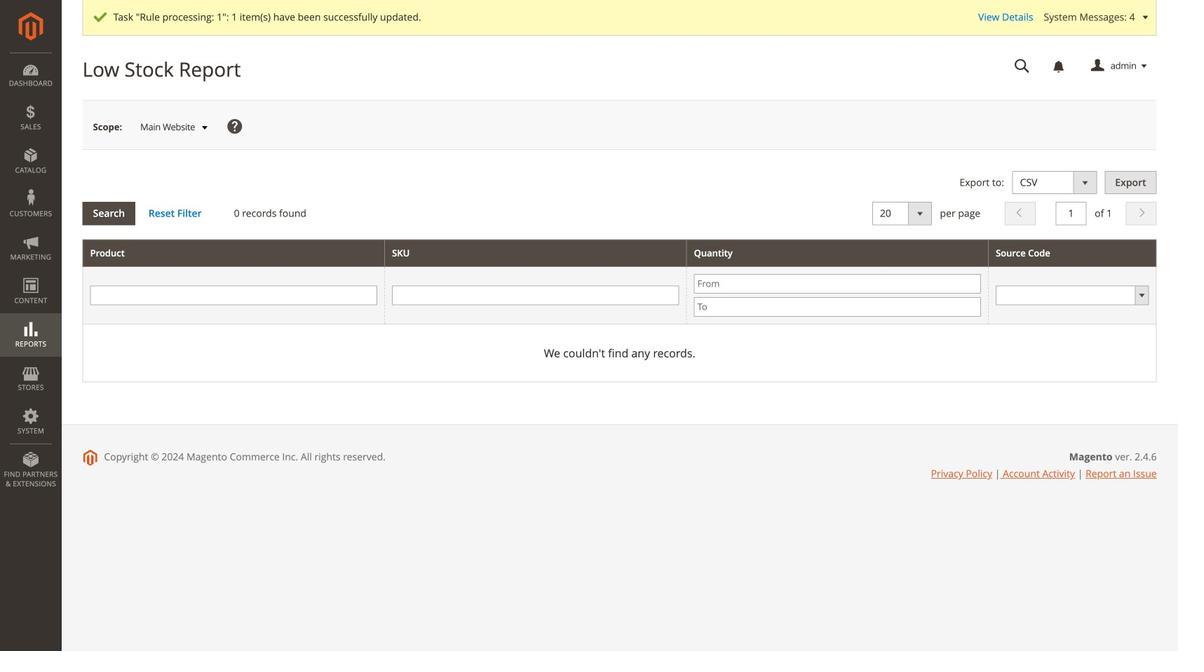 Task type: locate. For each thing, give the bounding box(es) containing it.
None text field
[[1056, 202, 1087, 225], [392, 286, 679, 305], [1056, 202, 1087, 225], [392, 286, 679, 305]]

None text field
[[1005, 54, 1040, 79], [90, 286, 377, 305], [1005, 54, 1040, 79], [90, 286, 377, 305]]

magento admin panel image
[[19, 12, 43, 41]]

menu bar
[[0, 53, 62, 496]]

To text field
[[694, 297, 981, 317]]

From text field
[[694, 274, 981, 294]]



